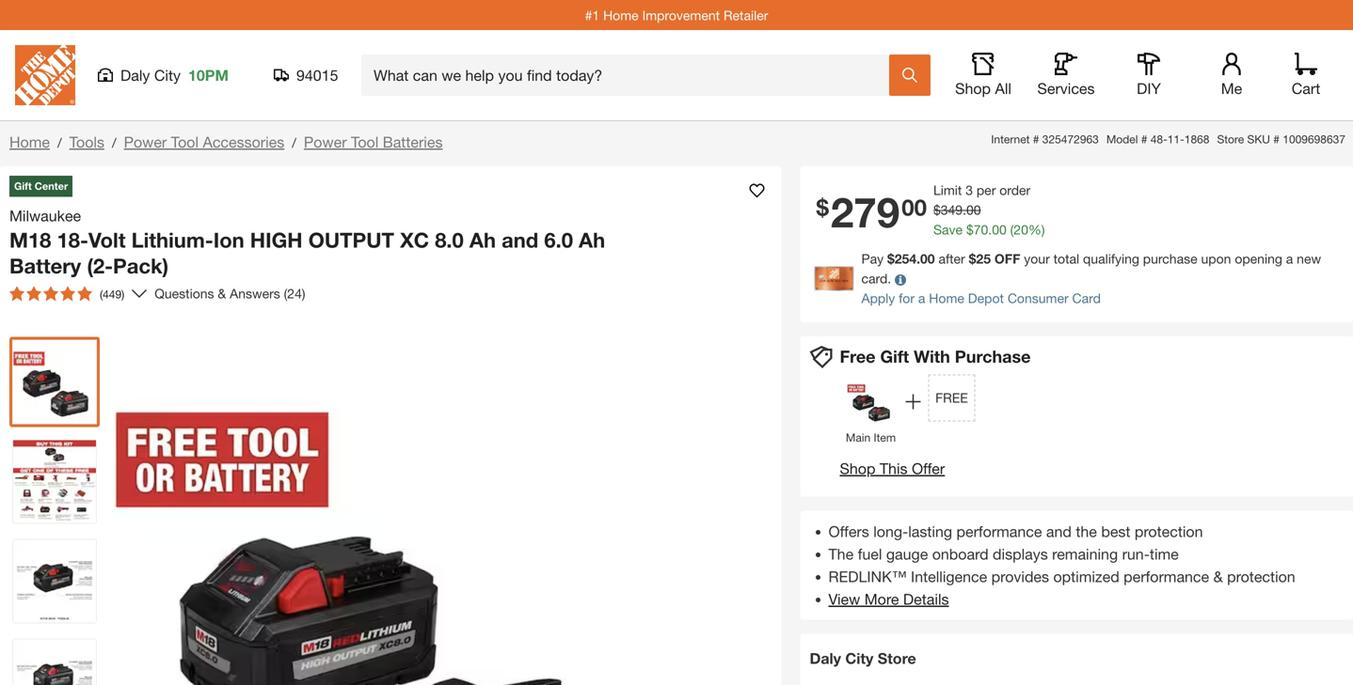 Task type: describe. For each thing, give the bounding box(es) containing it.
$ right after
[[969, 251, 976, 267]]

5 stars image
[[9, 287, 92, 302]]

$ right save
[[966, 222, 974, 238]]

this
[[880, 460, 908, 478]]

18-
[[57, 228, 88, 253]]

xc
[[400, 228, 429, 253]]

shop this offer
[[840, 460, 945, 478]]

0 vertical spatial home
[[603, 7, 639, 23]]

purchase
[[955, 347, 1031, 367]]

1 / from the left
[[57, 135, 62, 151]]

1 horizontal spatial 00
[[966, 202, 981, 218]]

2 tool from the left
[[351, 133, 379, 151]]

What can we help you find today? search field
[[374, 56, 888, 95]]

best
[[1101, 523, 1131, 541]]

your total qualifying purchase upon opening a new card.
[[861, 251, 1321, 287]]

consumer
[[1008, 291, 1069, 306]]

me
[[1221, 80, 1242, 97]]

daly city store
[[810, 650, 916, 668]]

1 power from the left
[[124, 133, 167, 151]]

shop all
[[955, 80, 1011, 97]]

1 tool from the left
[[171, 133, 199, 151]]

free
[[935, 390, 968, 406]]

high
[[250, 228, 303, 253]]

0 vertical spatial protection
[[1135, 523, 1203, 541]]

0 horizontal spatial 00
[[902, 194, 927, 221]]

(449)
[[100, 288, 124, 301]]

depot
[[968, 291, 1004, 306]]

apply
[[861, 291, 895, 306]]

item
[[874, 431, 896, 445]]

3 # from the left
[[1273, 133, 1280, 146]]

card.
[[861, 271, 891, 287]]

more
[[864, 591, 899, 609]]

intelligence
[[911, 568, 987, 586]]

$ right pay
[[887, 251, 895, 267]]

2 power from the left
[[304, 133, 347, 151]]

tools link
[[69, 133, 104, 151]]

milwaukee power tool batteries 48 11 1868 a0.3 image
[[13, 640, 96, 686]]

me button
[[1202, 53, 1262, 98]]

%)
[[1028, 222, 1045, 238]]

retailer
[[724, 7, 768, 23]]

the
[[829, 546, 854, 564]]

#1
[[585, 7, 600, 23]]

power tool accessories link
[[124, 133, 284, 151]]

off
[[994, 251, 1020, 267]]

48-
[[1151, 133, 1168, 146]]

main item
[[846, 431, 896, 445]]

cart link
[[1285, 53, 1327, 98]]

0 vertical spatial .
[[963, 202, 966, 218]]

milwaukee power tool batteries 48 11 1868 40.2 image
[[13, 541, 96, 623]]

and inside offers long-lasting performance and the best protection the fuel gauge onboard displays remaining run-time redlink™ intelligence provides optimized performance & protection view more details
[[1046, 523, 1072, 541]]

offers
[[829, 523, 869, 541]]

improvement
[[642, 7, 720, 23]]

fuel
[[858, 546, 882, 564]]

diy
[[1137, 80, 1161, 97]]

upon
[[1201, 251, 1231, 267]]

(
[[1010, 222, 1014, 238]]

battery
[[9, 254, 81, 279]]

promotion image image
[[847, 379, 894, 426]]

$ 279 00 limit 3 per order $ 349 . 00 save $ 70 . 00 ( 20 %)
[[816, 183, 1045, 238]]

save
[[933, 222, 963, 238]]

(449) link
[[2, 279, 147, 309]]

long-
[[873, 523, 908, 541]]

card
[[1072, 291, 1101, 306]]

services button
[[1036, 53, 1096, 98]]

2 ah from the left
[[579, 228, 605, 253]]

with
[[914, 347, 950, 367]]

model
[[1106, 133, 1138, 146]]

your
[[1024, 251, 1050, 267]]

3 / from the left
[[292, 135, 296, 151]]

8.0
[[435, 228, 464, 253]]

output
[[308, 228, 394, 253]]

provides
[[991, 568, 1049, 586]]

answers
[[230, 286, 280, 302]]

the home depot logo image
[[15, 45, 75, 105]]

254.00
[[895, 251, 935, 267]]

1009698637
[[1283, 133, 1346, 146]]

shop for shop this offer
[[840, 460, 875, 478]]

order
[[1000, 183, 1031, 198]]

2 horizontal spatial 00
[[992, 222, 1007, 238]]

limit
[[933, 183, 962, 198]]

#1 home improvement retailer
[[585, 7, 768, 23]]

sku
[[1247, 133, 1270, 146]]

offer
[[912, 460, 945, 478]]

milwaukee link
[[9, 205, 89, 227]]

1868
[[1184, 133, 1210, 146]]

70
[[974, 222, 988, 238]]

279
[[831, 187, 900, 237]]

1 horizontal spatial .
[[988, 222, 992, 238]]

& inside offers long-lasting performance and the best protection the fuel gauge onboard displays remaining run-time redlink™ intelligence provides optimized performance & protection view more details
[[1213, 568, 1223, 586]]

lasting
[[908, 523, 952, 541]]

a inside your total qualifying purchase upon opening a new card.
[[1286, 251, 1293, 267]]

$ down limit at the top
[[933, 202, 941, 218]]

pay
[[861, 251, 884, 267]]

gift center
[[14, 180, 68, 192]]

for
[[899, 291, 915, 306]]

and inside milwaukee m18 18-volt lithium-ion high output xc 8.0 ah and 6.0 ah battery (2-pack)
[[502, 228, 538, 253]]

20
[[1014, 222, 1028, 238]]

batteries
[[383, 133, 443, 151]]

time
[[1150, 546, 1179, 564]]



Task type: locate. For each thing, give the bounding box(es) containing it.
offers long-lasting performance and the best protection the fuel gauge onboard displays remaining run-time redlink™ intelligence provides optimized performance & protection view more details
[[829, 523, 1295, 609]]

ah right '6.0'
[[579, 228, 605, 253]]

displays
[[993, 546, 1048, 564]]

0 vertical spatial and
[[502, 228, 538, 253]]

2 / from the left
[[112, 135, 116, 151]]

gift right free
[[880, 347, 909, 367]]

performance down "time"
[[1124, 568, 1209, 586]]

1 vertical spatial shop
[[840, 460, 875, 478]]

volt
[[88, 228, 126, 253]]

/ left "tools"
[[57, 135, 62, 151]]

1 horizontal spatial and
[[1046, 523, 1072, 541]]

(24)
[[284, 286, 305, 302]]

00
[[902, 194, 927, 221], [966, 202, 981, 218], [992, 222, 1007, 238]]

shop left all
[[955, 80, 991, 97]]

daly city 10pm
[[120, 66, 229, 84]]

gift
[[14, 180, 32, 192], [880, 347, 909, 367]]

1 horizontal spatial store
[[1217, 133, 1244, 146]]

/ right tools 'link'
[[112, 135, 116, 151]]

milwaukee m18 18-volt lithium-ion high output xc 8.0 ah and 6.0 ah battery (2-pack)
[[9, 207, 605, 279]]

internet
[[991, 133, 1030, 146]]

00 down 3
[[966, 202, 981, 218]]

apply for a home depot consumer card link
[[861, 291, 1101, 306]]

1 # from the left
[[1033, 133, 1039, 146]]

1 vertical spatial and
[[1046, 523, 1072, 541]]

purchase
[[1143, 251, 1197, 267]]

tool left accessories
[[171, 133, 199, 151]]

pack)
[[113, 254, 169, 279]]

city down view
[[845, 650, 874, 668]]

milwaukee power tool batteries 48 11 1868 e1.1 image
[[13, 441, 96, 524]]

94015 button
[[274, 66, 339, 85]]

. down 3
[[963, 202, 966, 218]]

home link
[[9, 133, 50, 151]]

0 vertical spatial &
[[218, 286, 226, 302]]

0 horizontal spatial performance
[[956, 523, 1042, 541]]

1 horizontal spatial tool
[[351, 133, 379, 151]]

0 horizontal spatial protection
[[1135, 523, 1203, 541]]

power
[[124, 133, 167, 151], [304, 133, 347, 151]]

city for 10pm
[[154, 66, 181, 84]]

shop down main
[[840, 460, 875, 478]]

shop inside shop all button
[[955, 80, 991, 97]]

1 vertical spatial city
[[845, 650, 874, 668]]

view
[[829, 591, 860, 609]]

shop for shop all
[[955, 80, 991, 97]]

city for store
[[845, 650, 874, 668]]

1 vertical spatial .
[[988, 222, 992, 238]]

0 horizontal spatial shop
[[840, 460, 875, 478]]

tool
[[171, 133, 199, 151], [351, 133, 379, 151]]

6.0
[[544, 228, 573, 253]]

1 horizontal spatial performance
[[1124, 568, 1209, 586]]

store down view more details "link"
[[878, 650, 916, 668]]

(449) button
[[2, 279, 132, 309]]

0 horizontal spatial city
[[154, 66, 181, 84]]

1 vertical spatial gift
[[880, 347, 909, 367]]

power tool batteries link
[[304, 133, 443, 151]]

apply now image
[[814, 267, 861, 291]]

94015
[[296, 66, 338, 84]]

performance
[[956, 523, 1042, 541], [1124, 568, 1209, 586]]

shop
[[955, 80, 991, 97], [840, 460, 875, 478]]

details
[[903, 591, 949, 609]]

and left the
[[1046, 523, 1072, 541]]

milwaukee
[[9, 207, 81, 225]]

1 vertical spatial daly
[[810, 650, 841, 668]]

power right tools 'link'
[[124, 133, 167, 151]]

2 horizontal spatial home
[[929, 291, 964, 306]]

1 horizontal spatial &
[[1213, 568, 1223, 586]]

a
[[1286, 251, 1293, 267], [918, 291, 925, 306]]

0 horizontal spatial store
[[878, 650, 916, 668]]

performance up displays
[[956, 523, 1042, 541]]

after
[[939, 251, 965, 267]]

0 vertical spatial store
[[1217, 133, 1244, 146]]

0 horizontal spatial daly
[[120, 66, 150, 84]]

2 horizontal spatial #
[[1273, 133, 1280, 146]]

diy button
[[1119, 53, 1179, 98]]

questions & answers (24)
[[155, 286, 305, 302]]

$ left 279
[[816, 194, 829, 221]]

view more details link
[[829, 591, 949, 609]]

milwaukee power tool batteries 48 11 1868 64.0 image
[[13, 341, 96, 424]]

lithium-
[[131, 228, 213, 253]]

store
[[1217, 133, 1244, 146], [878, 650, 916, 668]]

gauge
[[886, 546, 928, 564]]

1 horizontal spatial /
[[112, 135, 116, 151]]

1 vertical spatial &
[[1213, 568, 1223, 586]]

0 horizontal spatial home
[[9, 133, 50, 151]]

total
[[1054, 251, 1079, 267]]

# right sku
[[1273, 133, 1280, 146]]

00 left (
[[992, 222, 1007, 238]]

free gift with purchase
[[840, 347, 1031, 367]]

remaining
[[1052, 546, 1118, 564]]

1 vertical spatial performance
[[1124, 568, 1209, 586]]

new
[[1297, 251, 1321, 267]]

ah
[[469, 228, 496, 253], [579, 228, 605, 253]]

0 vertical spatial gift
[[14, 180, 32, 192]]

1 vertical spatial a
[[918, 291, 925, 306]]

per
[[977, 183, 996, 198]]

1 horizontal spatial power
[[304, 133, 347, 151]]

cart
[[1292, 80, 1320, 97]]

store left sku
[[1217, 133, 1244, 146]]

1 horizontal spatial protection
[[1227, 568, 1295, 586]]

all
[[995, 80, 1011, 97]]

00 left limit at the top
[[902, 194, 927, 221]]

0 horizontal spatial tool
[[171, 133, 199, 151]]

1 horizontal spatial ah
[[579, 228, 605, 253]]

city
[[154, 66, 181, 84], [845, 650, 874, 668]]

2 vertical spatial home
[[929, 291, 964, 306]]

0 horizontal spatial &
[[218, 286, 226, 302]]

opening
[[1235, 251, 1282, 267]]

1 horizontal spatial home
[[603, 7, 639, 23]]

3
[[966, 183, 973, 198]]

a left new
[[1286, 251, 1293, 267]]

0 horizontal spatial #
[[1033, 133, 1039, 146]]

0 horizontal spatial .
[[963, 202, 966, 218]]

a right for
[[918, 291, 925, 306]]

tool left batteries
[[351, 133, 379, 151]]

1 horizontal spatial gift
[[880, 347, 909, 367]]

(2-
[[87, 254, 113, 279]]

0 horizontal spatial power
[[124, 133, 167, 151]]

tools
[[69, 133, 104, 151]]

onboard
[[932, 546, 989, 564]]

25
[[976, 251, 991, 267]]

0 vertical spatial performance
[[956, 523, 1042, 541]]

home right #1 at the top left of page
[[603, 7, 639, 23]]

1 vertical spatial home
[[9, 133, 50, 151]]

0 horizontal spatial and
[[502, 228, 538, 253]]

0 horizontal spatial gift
[[14, 180, 32, 192]]

2 horizontal spatial /
[[292, 135, 296, 151]]

0 horizontal spatial /
[[57, 135, 62, 151]]

1 horizontal spatial #
[[1141, 133, 1147, 146]]

m18
[[9, 228, 51, 253]]

daly down view
[[810, 650, 841, 668]]

1 horizontal spatial a
[[1286, 251, 1293, 267]]

city left 10pm
[[154, 66, 181, 84]]

run-
[[1122, 546, 1150, 564]]

0 vertical spatial city
[[154, 66, 181, 84]]

qualifying
[[1083, 251, 1139, 267]]

/ right accessories
[[292, 135, 296, 151]]

questions
[[155, 286, 214, 302]]

main
[[846, 431, 871, 445]]

0 horizontal spatial a
[[918, 291, 925, 306]]

free
[[840, 347, 876, 367]]

protection
[[1135, 523, 1203, 541], [1227, 568, 1295, 586]]

power down 94015
[[304, 133, 347, 151]]

1 vertical spatial store
[[878, 650, 916, 668]]

optimized
[[1053, 568, 1119, 586]]

. left (
[[988, 222, 992, 238]]

0 vertical spatial a
[[1286, 251, 1293, 267]]

ah right 8.0
[[469, 228, 496, 253]]

home up gift center
[[9, 133, 50, 151]]

0 vertical spatial daly
[[120, 66, 150, 84]]

and left '6.0'
[[502, 228, 538, 253]]

2 # from the left
[[1141, 133, 1147, 146]]

1 horizontal spatial daly
[[810, 650, 841, 668]]

daly for daly city store
[[810, 650, 841, 668]]

1 ah from the left
[[469, 228, 496, 253]]

1 vertical spatial protection
[[1227, 568, 1295, 586]]

1 horizontal spatial city
[[845, 650, 874, 668]]

home left the depot
[[929, 291, 964, 306]]

ion
[[213, 228, 244, 253]]

349
[[941, 202, 963, 218]]

internet # 325472963 model # 48-11-1868 store sku # 1009698637
[[991, 133, 1346, 146]]

# right the internet
[[1033, 133, 1039, 146]]

0 vertical spatial shop
[[955, 80, 991, 97]]

home
[[603, 7, 639, 23], [9, 133, 50, 151], [929, 291, 964, 306]]

# left 48-
[[1141, 133, 1147, 146]]

daly left 10pm
[[120, 66, 150, 84]]

1 horizontal spatial shop
[[955, 80, 991, 97]]

0 horizontal spatial ah
[[469, 228, 496, 253]]

gift left center
[[14, 180, 32, 192]]

center
[[35, 180, 68, 192]]

info image
[[895, 275, 906, 286]]

services
[[1037, 80, 1095, 97]]

daly for daly city 10pm
[[120, 66, 150, 84]]

daly
[[120, 66, 150, 84], [810, 650, 841, 668]]

redlink™
[[829, 568, 907, 586]]



Task type: vqa. For each thing, say whether or not it's contained in the screenshot.
#1
yes



